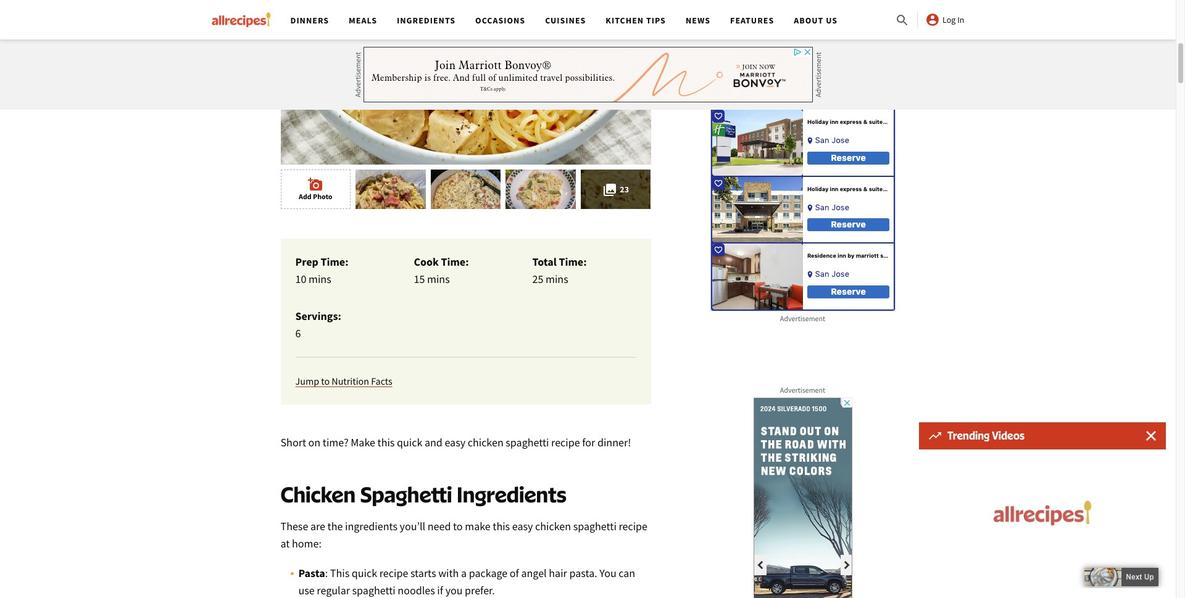 Task type: vqa. For each thing, say whether or not it's contained in the screenshot.
Servings: 6
yes



Task type: locate. For each thing, give the bounding box(es) containing it.
time: right prep
[[321, 255, 349, 269]]

1 vertical spatial spaghetti
[[573, 520, 617, 534]]

1 vertical spatial quick
[[352, 567, 377, 581]]

next
[[1126, 574, 1142, 582]]

recipe left "for"
[[551, 436, 580, 450]]

use
[[299, 584, 315, 598]]

chicken inside these are the ingredients you'll need to make this easy chicken spaghetti recipe at home:
[[535, 520, 571, 534]]

mins inside the total time: 25 mins
[[546, 272, 568, 287]]

navigation
[[281, 0, 895, 40]]

0 vertical spatial chicken
[[468, 436, 504, 450]]

chicken
[[281, 482, 356, 508]]

time: inside prep time: 10 mins
[[321, 255, 349, 269]]

to right need
[[453, 520, 463, 534]]

cuisines link
[[545, 15, 586, 26]]

0 horizontal spatial quick
[[352, 567, 377, 581]]

tips
[[646, 15, 666, 26]]

recipe up noodles
[[380, 567, 408, 581]]

time: inside cook time: 15 mins
[[441, 255, 469, 269]]

pasta
[[299, 567, 325, 581]]

add photo button
[[281, 170, 351, 209]]

2 time: from the left
[[441, 255, 469, 269]]

0 vertical spatial recipe
[[551, 436, 580, 450]]

time: right the total
[[559, 255, 587, 269]]

prep
[[295, 255, 318, 269]]

up
[[1144, 574, 1154, 582]]

mins inside cook time: 15 mins
[[427, 272, 450, 287]]

time: inside the total time: 25 mins
[[559, 255, 587, 269]]

1 horizontal spatial mins
[[427, 272, 450, 287]]

on
[[308, 436, 321, 450]]

1 vertical spatial ingredients
[[457, 482, 567, 508]]

1 horizontal spatial chicken
[[535, 520, 571, 534]]

time:
[[321, 255, 349, 269], [441, 255, 469, 269], [559, 255, 587, 269]]

1 vertical spatial this
[[493, 520, 510, 534]]

total time: 25 mins
[[533, 255, 587, 287]]

time: for 10 mins
[[321, 255, 349, 269]]

recipe
[[551, 436, 580, 450], [619, 520, 648, 534], [380, 567, 408, 581]]

mins inside prep time: 10 mins
[[309, 272, 331, 287]]

pasta.
[[570, 567, 597, 581]]

0 horizontal spatial easy
[[445, 436, 466, 450]]

1 horizontal spatial this
[[493, 520, 510, 534]]

3 time: from the left
[[559, 255, 587, 269]]

dinners
[[290, 15, 329, 26]]

mins right the 10 on the left top of page
[[309, 272, 331, 287]]

spaghetti inside these are the ingredients you'll need to make this easy chicken spaghetti recipe at home:
[[573, 520, 617, 534]]

regular
[[317, 584, 350, 598]]

1 vertical spatial easy
[[512, 520, 533, 534]]

can
[[619, 567, 635, 581]]

spaghetti right regular
[[352, 584, 396, 598]]

mins for total
[[546, 272, 568, 287]]

time?
[[323, 436, 349, 450]]

ingredients
[[397, 15, 456, 26], [457, 482, 567, 508]]

3 mins from the left
[[546, 272, 568, 287]]

1 horizontal spatial spaghetti
[[506, 436, 549, 450]]

quick right this
[[352, 567, 377, 581]]

occasions
[[475, 15, 526, 26]]

with
[[438, 567, 459, 581]]

0 vertical spatial this
[[378, 436, 395, 450]]

mins
[[309, 272, 331, 287], [427, 272, 450, 287], [546, 272, 568, 287]]

spaghetti up pasta.
[[573, 520, 617, 534]]

2 mins from the left
[[427, 272, 450, 287]]

1 time: from the left
[[321, 255, 349, 269]]

starts
[[411, 567, 436, 581]]

account image
[[926, 12, 940, 27]]

1 vertical spatial to
[[453, 520, 463, 534]]

time: for 25 mins
[[559, 255, 587, 269]]

1 horizontal spatial time:
[[441, 255, 469, 269]]

about us link
[[794, 15, 838, 26]]

advertisement region
[[710, 0, 896, 312], [363, 47, 813, 102], [754, 398, 852, 599]]

:
[[325, 567, 328, 581]]

chicken up hair
[[535, 520, 571, 534]]

trending image
[[929, 433, 942, 440]]

0 horizontal spatial recipe
[[380, 567, 408, 581]]

1 mins from the left
[[309, 272, 331, 287]]

this
[[378, 436, 395, 450], [493, 520, 510, 534]]

close image
[[1147, 432, 1156, 441]]

to
[[321, 376, 330, 388], [453, 520, 463, 534]]

this
[[330, 567, 350, 581]]

easy right and
[[445, 436, 466, 450]]

1 horizontal spatial quick
[[397, 436, 423, 450]]

recipe up can
[[619, 520, 648, 534]]

add photo image
[[308, 177, 323, 192]]

0 horizontal spatial mins
[[309, 272, 331, 287]]

spaghetti left "for"
[[506, 436, 549, 450]]

23 button
[[581, 170, 651, 209]]

0 horizontal spatial ingredients
[[397, 15, 456, 26]]

ingredients link
[[397, 15, 456, 26]]

2 horizontal spatial time:
[[559, 255, 587, 269]]

0 vertical spatial spaghetti
[[506, 436, 549, 450]]

time: right the cook
[[441, 255, 469, 269]]

0 vertical spatial ingredients
[[397, 15, 456, 26]]

easy
[[445, 436, 466, 450], [512, 520, 533, 534]]

dinner!
[[598, 436, 631, 450]]

photo
[[313, 192, 332, 201]]

kitchen
[[606, 15, 644, 26]]

1 vertical spatial recipe
[[619, 520, 648, 534]]

the
[[328, 520, 343, 534]]

2 horizontal spatial recipe
[[619, 520, 648, 534]]

to right jump
[[321, 376, 330, 388]]

video player application
[[919, 450, 1166, 589]]

0 horizontal spatial time:
[[321, 255, 349, 269]]

1 horizontal spatial easy
[[512, 520, 533, 534]]

high angle, looking at a large bowl of chicken spaghetti image
[[281, 0, 651, 165]]

0 vertical spatial quick
[[397, 436, 423, 450]]

need
[[428, 520, 451, 534]]

1 horizontal spatial recipe
[[551, 436, 580, 450]]

angel
[[521, 567, 547, 581]]

hair
[[549, 567, 567, 581]]

10
[[295, 272, 306, 287]]

0 horizontal spatial spaghetti
[[352, 584, 396, 598]]

are
[[311, 520, 325, 534]]

chicken right and
[[468, 436, 504, 450]]

0 horizontal spatial this
[[378, 436, 395, 450]]

and
[[425, 436, 443, 450]]

1 horizontal spatial ingredients
[[457, 482, 567, 508]]

features link
[[730, 15, 774, 26]]

at
[[281, 537, 290, 551]]

2 vertical spatial recipe
[[380, 567, 408, 581]]

mins right 25
[[546, 272, 568, 287]]

1 horizontal spatial to
[[453, 520, 463, 534]]

mins right 15
[[427, 272, 450, 287]]

2 horizontal spatial mins
[[546, 272, 568, 287]]

spaghetti
[[506, 436, 549, 450], [573, 520, 617, 534], [352, 584, 396, 598]]

chicken
[[468, 436, 504, 450], [535, 520, 571, 534]]

you
[[446, 584, 463, 598]]

ingredients inside 'navigation'
[[397, 15, 456, 26]]

0 horizontal spatial chicken
[[468, 436, 504, 450]]

meals
[[349, 15, 377, 26]]

short on time? make this quick and easy chicken spaghetti recipe for dinner!
[[281, 436, 634, 450]]

easy right make
[[512, 520, 533, 534]]

total
[[533, 255, 557, 269]]

about
[[794, 15, 824, 26]]

quick left and
[[397, 436, 423, 450]]

quick
[[397, 436, 423, 450], [352, 567, 377, 581]]

next up
[[1126, 574, 1154, 582]]

2 vertical spatial spaghetti
[[352, 584, 396, 598]]

0 vertical spatial to
[[321, 376, 330, 388]]

trending
[[948, 430, 990, 443]]

time: for 15 mins
[[441, 255, 469, 269]]

2 horizontal spatial spaghetti
[[573, 520, 617, 534]]

1 vertical spatial chicken
[[535, 520, 571, 534]]



Task type: describe. For each thing, give the bounding box(es) containing it.
news link
[[686, 15, 711, 26]]

23
[[620, 184, 629, 195]]

25
[[533, 272, 544, 287]]

search image
[[895, 13, 910, 28]]

add
[[299, 192, 312, 201]]

0 vertical spatial easy
[[445, 436, 466, 450]]

jump to nutrition facts
[[295, 376, 393, 388]]

mins for prep
[[309, 272, 331, 287]]

make
[[351, 436, 375, 450]]

log in link
[[926, 12, 965, 27]]

trending videos
[[948, 430, 1025, 443]]

features
[[730, 15, 774, 26]]

this inside these are the ingredients you'll need to make this easy chicken spaghetti recipe at home:
[[493, 520, 510, 534]]

you
[[600, 567, 617, 581]]

cuisines
[[545, 15, 586, 26]]

log in
[[943, 14, 965, 25]]

videos
[[992, 430, 1025, 443]]

spaghetti
[[360, 482, 452, 508]]

for
[[582, 436, 595, 450]]

us
[[826, 15, 838, 26]]

nutrition
[[332, 376, 369, 388]]

servings: 6
[[295, 309, 341, 341]]

kitchen tips link
[[606, 15, 666, 26]]

ingredients
[[345, 520, 398, 534]]

recipe inside these are the ingredients you'll need to make this easy chicken spaghetti recipe at home:
[[619, 520, 648, 534]]

about us
[[794, 15, 838, 26]]

chicken spaghetti ingredients
[[281, 482, 567, 508]]

recipe inside the : this quick recipe starts with a package of angel hair pasta. you can use regular spaghetti noodles if you prefer.
[[380, 567, 408, 581]]

servings:
[[295, 309, 341, 324]]

package
[[469, 567, 508, 581]]

these
[[281, 520, 308, 534]]

if
[[437, 584, 443, 598]]

navigation containing dinners
[[281, 0, 895, 40]]

0 horizontal spatial to
[[321, 376, 330, 388]]

quick inside the : this quick recipe starts with a package of angel hair pasta. you can use regular spaghetti noodles if you prefer.
[[352, 567, 377, 581]]

15
[[414, 272, 425, 287]]

these are the ingredients you'll need to make this easy chicken spaghetti recipe at home:
[[281, 520, 648, 551]]

to inside these are the ingredients you'll need to make this easy chicken spaghetti recipe at home:
[[453, 520, 463, 534]]

prep time: 10 mins
[[295, 255, 349, 287]]

prefer.
[[465, 584, 495, 598]]

spaghetti inside the : this quick recipe starts with a package of angel hair pasta. you can use regular spaghetti noodles if you prefer.
[[352, 584, 396, 598]]

kitchen tips
[[606, 15, 666, 26]]

6
[[295, 327, 301, 341]]

add photo
[[299, 192, 332, 201]]

short
[[281, 436, 306, 450]]

cook time: 15 mins
[[414, 255, 469, 287]]

you'll
[[400, 520, 425, 534]]

dinners link
[[290, 15, 329, 26]]

jump
[[295, 376, 319, 388]]

easy inside these are the ingredients you'll need to make this easy chicken spaghetti recipe at home:
[[512, 520, 533, 534]]

cook
[[414, 255, 439, 269]]

noodles
[[398, 584, 435, 598]]

a
[[461, 567, 467, 581]]

facts
[[371, 376, 393, 388]]

home:
[[292, 537, 322, 551]]

make
[[465, 520, 491, 534]]

log
[[943, 14, 956, 25]]

mins for cook
[[427, 272, 450, 287]]

meals link
[[349, 15, 377, 26]]

occasions link
[[475, 15, 526, 26]]

home image
[[211, 12, 271, 27]]

of
[[510, 567, 519, 581]]

in
[[958, 14, 965, 25]]

: this quick recipe starts with a package of angel hair pasta. you can use regular spaghetti noodles if you prefer.
[[299, 567, 635, 598]]

news
[[686, 15, 711, 26]]



